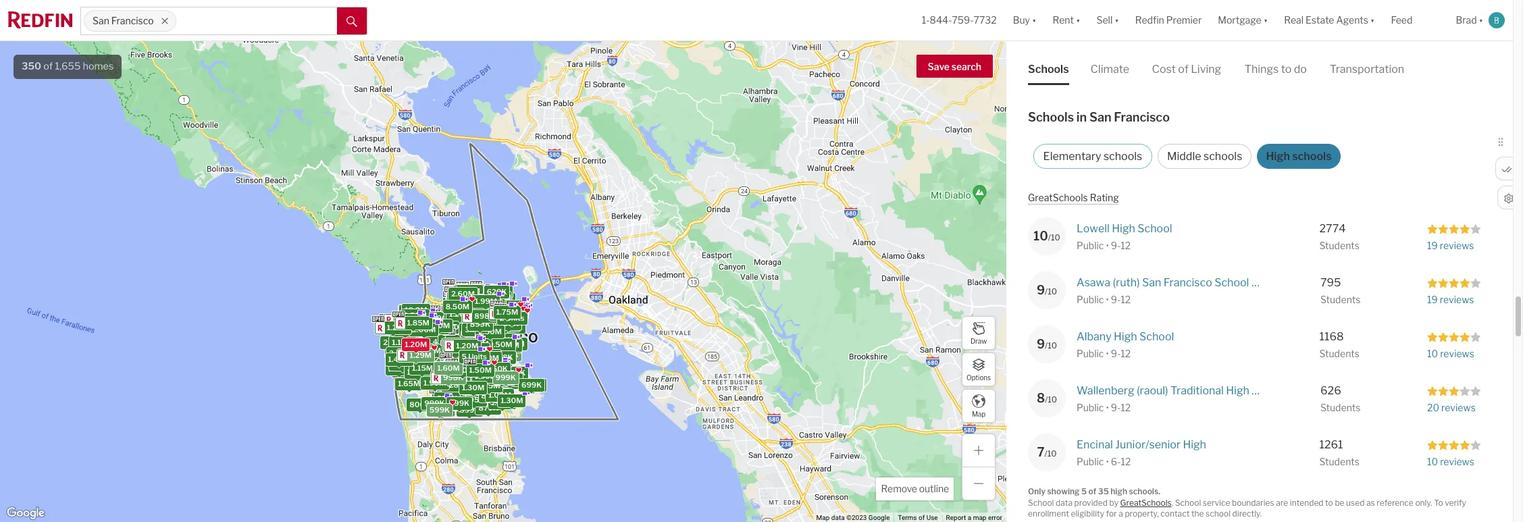 Task type: locate. For each thing, give the bounding box(es) containing it.
12 for 7
[[1121, 456, 1131, 468]]

1 ▾ from the left
[[1032, 14, 1037, 26]]

• for 9
[[1106, 348, 1109, 359]]

school inside school service boundaries are intended to be used as reference only. to verify enrollment eligibility for a property, contact the school directly.
[[1175, 498, 1201, 508]]

▾ right agents
[[1371, 14, 1375, 26]]

rating 4.0 out of 5 element for 795
[[1427, 277, 1481, 288]]

schools up "elementary"
[[1028, 110, 1074, 124]]

schools element
[[1028, 51, 1069, 85]]

the inside asawa (ruth) san francisco school of the arts, a public school. public • 9-12
[[1264, 276, 1281, 289]]

▾ right rent
[[1076, 14, 1080, 26]]

1 rating 4.0 out of 5 element from the top
[[1427, 223, 1481, 234]]

1 vertical spatial 4.30m
[[454, 346, 478, 356]]

1.15m
[[470, 292, 491, 301], [485, 319, 506, 328], [412, 363, 433, 373], [478, 373, 499, 382]]

350
[[22, 60, 41, 72]]

3 down 2.38m
[[498, 304, 503, 314]]

public inside wallenberg (raoul) traditional high school public • 9-12
[[1077, 402, 1104, 413]]

19 for 9
[[1427, 294, 1438, 305]]

4
[[475, 302, 480, 312]]

map
[[973, 514, 987, 522]]

of right cost
[[1178, 63, 1189, 76]]

10
[[1034, 229, 1048, 243], [1427, 348, 1438, 359], [1427, 456, 1438, 468]]

1.28m up 1.00m
[[488, 378, 510, 387]]

0 vertical spatial 1.48m
[[487, 287, 510, 296]]

0 horizontal spatial living
[[1028, 16, 1071, 34]]

0 horizontal spatial 10.00m
[[401, 306, 429, 315]]

real
[[1284, 14, 1304, 26]]

0 horizontal spatial the
[[1192, 509, 1204, 519]]

2774 students
[[1320, 222, 1360, 251]]

2 ▾ from the left
[[1076, 14, 1080, 26]]

1 vertical spatial 550k
[[477, 374, 498, 384]]

0 vertical spatial 1.28m
[[468, 335, 490, 344]]

2.40m down 3.10m
[[465, 357, 488, 367]]

3.20m down 778k
[[428, 355, 451, 364]]

2 10 reviews from the top
[[1427, 456, 1475, 468]]

1 vertical spatial 5
[[1082, 486, 1087, 497]]

homes
[[83, 60, 114, 72]]

francisco for schools
[[1114, 110, 1170, 124]]

12 for 10
[[1121, 240, 1131, 251]]

schools inside option
[[1204, 150, 1243, 163]]

5 inside map region
[[462, 352, 467, 361]]

925k
[[483, 365, 503, 375]]

directly.
[[1233, 509, 1262, 519]]

12 down (ruth)
[[1121, 294, 1131, 305]]

2.50m up 949k
[[478, 327, 502, 336]]

in right rent
[[1074, 16, 1087, 34]]

data down the 'showing'
[[1056, 498, 1073, 508]]

rating 3.0 out of 5 element
[[1427, 385, 1481, 396]]

verify
[[1445, 498, 1466, 508]]

real estate agents ▾ link
[[1284, 0, 1375, 41]]

2 schools from the left
[[1204, 150, 1243, 163]]

/10 left albany
[[1045, 341, 1057, 351]]

1.43m down 2.70m
[[449, 303, 471, 313]]

0 horizontal spatial to
[[1281, 63, 1292, 76]]

schools inside option
[[1292, 150, 1332, 163]]

a left map
[[968, 514, 972, 522]]

3.20m
[[428, 355, 451, 364], [456, 374, 480, 383]]

0 vertical spatial 9
[[1037, 283, 1045, 297]]

/10 left the asawa
[[1045, 287, 1057, 297]]

2 • from the top
[[1106, 294, 1109, 305]]

1 horizontal spatial greatschools
[[1120, 498, 1172, 508]]

1.15m up 4
[[470, 292, 491, 301]]

9 /10
[[1037, 283, 1057, 297], [1037, 337, 1057, 351]]

1.85m down 1.29m
[[413, 365, 435, 374]]

1 horizontal spatial 5
[[1082, 486, 1087, 497]]

629k down 4.60m
[[451, 360, 471, 369]]

school inside albany high school public • 9-12
[[1140, 330, 1174, 343]]

975k
[[484, 319, 504, 328], [460, 320, 480, 329]]

intended
[[1290, 498, 1324, 508]]

terms of use link
[[898, 514, 938, 522]]

1.10m
[[470, 298, 491, 308], [451, 318, 473, 328], [392, 338, 413, 347], [416, 344, 437, 353], [463, 382, 484, 391], [425, 398, 446, 408]]

1.70m
[[480, 287, 502, 297], [424, 323, 447, 332], [442, 332, 464, 341], [454, 340, 476, 350], [440, 350, 462, 360], [448, 391, 470, 400]]

3 ▾ from the left
[[1115, 14, 1119, 26]]

1 vertical spatial 10 reviews
[[1427, 456, 1475, 468]]

10 reviews up rating 3.0 out of 5 element on the bottom right of page
[[1427, 348, 1475, 359]]

reviews for 1261
[[1440, 456, 1475, 468]]

599k down 1.73m
[[430, 405, 450, 415]]

rent ▾ button
[[1053, 0, 1080, 41]]

3 • from the top
[[1106, 348, 1109, 359]]

the inside school service boundaries are intended to be used as reference only. to verify enrollment eligibility for a property, contact the school directly.
[[1192, 509, 1204, 519]]

francisco down lowell high school button
[[1164, 276, 1212, 289]]

0 horizontal spatial 2.30m
[[431, 337, 455, 347]]

12 inside albany high school public • 9-12
[[1121, 348, 1131, 359]]

rating 4.0 out of 5 element for 2774
[[1427, 223, 1481, 234]]

High schools radio
[[1257, 144, 1341, 169]]

1.85m down 25.0m
[[407, 318, 430, 328]]

1.68m
[[456, 297, 479, 306], [445, 359, 468, 368], [388, 364, 411, 373]]

rent ▾ button
[[1045, 0, 1089, 41]]

4.25m down 2.70m
[[445, 304, 468, 313]]

reviews for 795
[[1440, 294, 1474, 305]]

0 vertical spatial 4.30m
[[458, 335, 482, 344]]

2.80m
[[447, 339, 471, 348], [496, 340, 519, 350]]

2.39m
[[487, 309, 510, 319]]

600k
[[444, 323, 464, 332]]

data left ©2023 on the right bottom of page
[[831, 514, 845, 522]]

/10 for asawa
[[1045, 287, 1057, 297]]

19 reviews for 9
[[1427, 294, 1474, 305]]

students down 2774
[[1320, 240, 1360, 251]]

3 9- from the top
[[1111, 348, 1121, 359]]

school right .
[[1175, 498, 1201, 508]]

2.40m up 778k
[[426, 322, 450, 331]]

climate element
[[1091, 51, 1129, 85]]

data for map
[[831, 514, 845, 522]]

1261
[[1320, 438, 1343, 451]]

0 horizontal spatial 3.80m
[[431, 356, 455, 366]]

asawa
[[1077, 276, 1111, 289]]

0 horizontal spatial 599k
[[430, 405, 450, 415]]

/10 inside 10 /10
[[1048, 232, 1060, 243]]

1 vertical spatial 19 reviews
[[1427, 294, 1474, 305]]

▾ right the buy
[[1032, 14, 1037, 26]]

schools inside radio
[[1104, 150, 1142, 163]]

3 rating 4.0 out of 5 element from the top
[[1427, 331, 1481, 342]]

5 ▾ from the left
[[1371, 14, 1375, 26]]

of right 350
[[43, 60, 53, 72]]

greatschools up 10 /10
[[1028, 192, 1088, 203]]

▾ right sell
[[1115, 14, 1119, 26]]

public down albany
[[1077, 348, 1104, 359]]

remove outline button
[[876, 478, 954, 501]]

school inside wallenberg (raoul) traditional high school public • 9-12
[[1252, 384, 1287, 397]]

francisco for asawa
[[1164, 276, 1212, 289]]

▾ right brad
[[1479, 14, 1483, 26]]

1 9 /10 from the top
[[1037, 283, 1057, 297]]

4 ▾ from the left
[[1264, 14, 1268, 26]]

map inside button
[[972, 410, 986, 418]]

4 • from the top
[[1106, 402, 1109, 413]]

9- inside asawa (ruth) san francisco school of the arts, a public school. public • 9-12
[[1111, 294, 1121, 305]]

/10 up 7 /10
[[1045, 395, 1057, 405]]

0 vertical spatial 1.33m
[[466, 334, 489, 343]]

0 vertical spatial to
[[1281, 63, 1292, 76]]

3.60m down 2.53m
[[426, 359, 450, 369]]

1 vertical spatial francisco
[[1114, 110, 1170, 124]]

• down albany
[[1106, 348, 1109, 359]]

1 vertical spatial 1.69m
[[394, 359, 416, 369]]

1 9 from the top
[[1037, 283, 1045, 297]]

options
[[967, 373, 991, 381]]

1 vertical spatial in
[[1077, 110, 1087, 124]]

6 ▾ from the left
[[1479, 14, 1483, 26]]

1 10 reviews from the top
[[1427, 348, 1475, 359]]

• left 6-
[[1106, 456, 1109, 468]]

schools for schools in san francisco
[[1028, 110, 1074, 124]]

2.60m down 2.55m
[[393, 325, 417, 334]]

1.69m down 2.55m
[[391, 320, 414, 330]]

1 vertical spatial 1.85m
[[413, 365, 435, 374]]

0 vertical spatial 19
[[1427, 240, 1438, 251]]

buy ▾ button
[[1005, 0, 1045, 41]]

0 horizontal spatial schools
[[1104, 150, 1142, 163]]

3.20m up 1.63m
[[456, 374, 480, 383]]

1 vertical spatial 10
[[1427, 348, 1438, 359]]

public right a on the right bottom of the page
[[1320, 276, 1351, 289]]

• inside lowell high school public • 9-12
[[1106, 240, 1109, 251]]

9 /10 left albany
[[1037, 337, 1057, 351]]

1 vertical spatial the
[[1192, 509, 1204, 519]]

schools
[[1104, 150, 1142, 163], [1204, 150, 1243, 163], [1292, 150, 1332, 163]]

12 up (ruth)
[[1121, 240, 1131, 251]]

/10 inside the 8 /10
[[1045, 395, 1057, 405]]

1 horizontal spatial 1.99m
[[475, 296, 497, 306]]

2.70m
[[450, 293, 473, 303]]

to left do
[[1281, 63, 1292, 76]]

12 up wallenberg
[[1121, 348, 1131, 359]]

0 vertical spatial 2.50m
[[462, 289, 486, 298]]

students down 1261
[[1320, 456, 1360, 468]]

0 horizontal spatial 5
[[462, 352, 467, 361]]

feed
[[1391, 14, 1413, 26]]

10 reviews for 9
[[1427, 348, 1475, 359]]

2 vertical spatial 898k
[[486, 379, 507, 389]]

2.20m
[[495, 305, 518, 314], [465, 309, 489, 318], [462, 327, 485, 337], [464, 362, 488, 371], [477, 366, 500, 375]]

505k
[[479, 323, 500, 333]]

school
[[1138, 222, 1172, 235], [1215, 276, 1249, 289], [1140, 330, 1174, 343], [1252, 384, 1287, 397], [1028, 498, 1054, 508], [1175, 498, 1201, 508]]

students for 1261
[[1320, 456, 1360, 468]]

4 12 from the top
[[1121, 402, 1131, 413]]

1 9- from the top
[[1111, 240, 1121, 251]]

1.13m
[[462, 383, 483, 392]]

high inside option
[[1266, 150, 1290, 163]]

2 vertical spatial 1.05m
[[482, 342, 504, 352]]

10 up rating 3.0 out of 5 element on the bottom right of page
[[1427, 348, 1438, 359]]

high inside albany high school public • 9-12
[[1114, 330, 1137, 343]]

• inside encinal junior/senior high public • 6-12
[[1106, 456, 1109, 468]]

1 schools from the left
[[1104, 150, 1142, 163]]

1 vertical spatial 2.50m
[[478, 327, 502, 336]]

0 vertical spatial greatschools
[[1028, 192, 1088, 203]]

1 vertical spatial 1.95m
[[460, 343, 482, 353]]

1 horizontal spatial 699k
[[521, 380, 542, 390]]

None search field
[[176, 7, 337, 34]]

4.25m up 1.38m
[[441, 343, 464, 352]]

675k
[[493, 305, 513, 314]]

2.74m
[[462, 355, 485, 364]]

0 vertical spatial 9 /10
[[1037, 283, 1057, 297]]

1 schools from the top
[[1028, 63, 1069, 76]]

1 horizontal spatial 599k
[[455, 360, 475, 369]]

2 rating 4.0 out of 5 element from the top
[[1427, 277, 1481, 288]]

in for schools
[[1077, 110, 1087, 124]]

9- inside albany high school public • 9-12
[[1111, 348, 1121, 359]]

asawa (ruth) san francisco school of the arts, a public school. public • 9-12
[[1077, 276, 1390, 305]]

high inside wallenberg (raoul) traditional high school public • 9-12
[[1226, 384, 1250, 397]]

3.00m
[[463, 289, 487, 299], [498, 302, 522, 312], [489, 309, 513, 319], [459, 331, 483, 341], [450, 336, 474, 346]]

10 reviews up verify
[[1427, 456, 1475, 468]]

9- inside wallenberg (raoul) traditional high school public • 9-12
[[1111, 402, 1121, 413]]

0 horizontal spatial 2.80m
[[447, 339, 471, 348]]

▾ for mortgage ▾
[[1264, 14, 1268, 26]]

buy
[[1013, 14, 1030, 26]]

to left 'be'
[[1325, 498, 1333, 508]]

1.99m
[[475, 296, 497, 306], [410, 373, 432, 382]]

0 horizontal spatial map
[[816, 514, 830, 522]]

schools
[[1028, 63, 1069, 76], [1028, 110, 1074, 124]]

school up (ruth)
[[1138, 222, 1172, 235]]

1 horizontal spatial 975k
[[484, 319, 504, 328]]

0 vertical spatial map
[[972, 410, 986, 418]]

0 horizontal spatial 975k
[[460, 320, 480, 329]]

a inside school service boundaries are intended to be used as reference only. to verify enrollment eligibility for a property, contact the school directly.
[[1119, 509, 1123, 519]]

0 vertical spatial 699k
[[478, 300, 498, 309]]

10 for 9
[[1427, 348, 1438, 359]]

5 units
[[462, 352, 487, 361]]

12 down wallenberg
[[1121, 402, 1131, 413]]

0 vertical spatial 4.25m
[[445, 304, 468, 313]]

lowell high school button
[[1077, 221, 1263, 237]]

879k
[[462, 325, 482, 334], [479, 403, 499, 412]]

public down encinal
[[1077, 456, 1104, 468]]

1 19 from the top
[[1427, 240, 1438, 251]]

students for 795
[[1321, 294, 1361, 305]]

635k
[[500, 375, 520, 384]]

showing
[[1047, 486, 1080, 497]]

0 vertical spatial 749k
[[493, 310, 513, 319]]

1.43m down 759k
[[427, 337, 450, 347]]

• inside wallenberg (raoul) traditional high school public • 9-12
[[1106, 402, 1109, 413]]

▾ for brad ▾
[[1479, 14, 1483, 26]]

1
[[480, 307, 483, 316]]

the left arts,
[[1264, 276, 1281, 289]]

public down wallenberg
[[1077, 402, 1104, 413]]

2774
[[1320, 222, 1346, 235]]

• for 7
[[1106, 456, 1109, 468]]

9 left albany
[[1037, 337, 1045, 351]]

2.50m up 2.90m
[[462, 289, 486, 298]]

• down wallenberg
[[1106, 402, 1109, 413]]

redfin
[[1135, 14, 1164, 26]]

2 schools from the top
[[1028, 110, 1074, 124]]

map left ©2023 on the right bottom of page
[[816, 514, 830, 522]]

2 vertical spatial francisco
[[1164, 276, 1212, 289]]

12 inside encinal junior/senior high public • 6-12
[[1121, 456, 1131, 468]]

high inside lowell high school public • 9-12
[[1112, 222, 1135, 235]]

0 horizontal spatial 1.99m
[[410, 373, 432, 382]]

1 horizontal spatial schools
[[1204, 150, 1243, 163]]

9 /10 for asawa (ruth) san francisco school of the arts, a public school.
[[1037, 283, 1057, 297]]

1 horizontal spatial 2.30m
[[480, 300, 503, 309]]

2.53m
[[418, 346, 441, 355]]

0 horizontal spatial 2.40m
[[389, 348, 413, 358]]

• down lowell
[[1106, 240, 1109, 251]]

560k
[[471, 305, 491, 315]]

lowell
[[1077, 222, 1110, 235]]

3.60m up 2.90m
[[456, 287, 480, 296]]

0 vertical spatial 3.60m
[[456, 287, 480, 296]]

9 for albany high school
[[1037, 337, 1045, 351]]

1 vertical spatial 699k
[[521, 380, 542, 390]]

3 units
[[469, 298, 494, 307], [498, 304, 523, 314], [458, 335, 483, 345], [466, 358, 491, 368]]

1.85m
[[407, 318, 430, 328], [413, 365, 435, 374]]

submit search image
[[347, 16, 357, 27]]

san inside asawa (ruth) san francisco school of the arts, a public school. public • 9-12
[[1142, 276, 1162, 289]]

property,
[[1125, 509, 1159, 519]]

2.50m
[[462, 289, 486, 298], [478, 327, 502, 336]]

2.80m down 1.62m
[[496, 340, 519, 350]]

1.28m up 3.10m
[[468, 335, 490, 344]]

599k down 4.60m
[[455, 360, 475, 369]]

10 reviews
[[1427, 348, 1475, 359], [1427, 456, 1475, 468]]

1 19 reviews from the top
[[1427, 240, 1474, 251]]

1 vertical spatial 1.49m
[[412, 364, 435, 374]]

• inside albany high school public • 9-12
[[1106, 348, 1109, 359]]

of left arts,
[[1252, 276, 1262, 289]]

9- down wallenberg
[[1111, 402, 1121, 413]]

9- inside lowell high school public • 9-12
[[1111, 240, 1121, 251]]

premier
[[1166, 14, 1202, 26]]

school left arts,
[[1215, 276, 1249, 289]]

12 inside wallenberg (raoul) traditional high school public • 9-12
[[1121, 402, 1131, 413]]

1.38m
[[451, 355, 474, 364]]

2 9- from the top
[[1111, 294, 1121, 305]]

1.80m down 3.10m
[[465, 357, 488, 366]]

12 inside asawa (ruth) san francisco school of the arts, a public school. public • 9-12
[[1121, 294, 1131, 305]]

1.26m
[[499, 310, 521, 319]]

5 • from the top
[[1106, 456, 1109, 468]]

12 inside lowell high school public • 9-12
[[1121, 240, 1131, 251]]

transportation element
[[1330, 51, 1405, 85]]

cost of living element
[[1152, 51, 1221, 85]]

10 down greatschools rating
[[1034, 229, 1048, 243]]

12 down junior/senior
[[1121, 456, 1131, 468]]

cost
[[1152, 63, 1176, 76]]

810k
[[433, 405, 452, 415]]

1 horizontal spatial 2.80m
[[496, 340, 519, 350]]

google image
[[3, 505, 48, 522]]

3 down 4.60m
[[466, 358, 471, 368]]

1 vertical spatial 9 /10
[[1037, 337, 1057, 351]]

998k
[[501, 315, 522, 324], [436, 336, 457, 345], [450, 338, 470, 348], [499, 342, 519, 352], [483, 363, 503, 372], [443, 373, 464, 383], [466, 388, 486, 397]]

0 vertical spatial 2.30m
[[480, 300, 503, 309]]

0 vertical spatial 10 reviews
[[1427, 348, 1475, 359]]

2 9 /10 from the top
[[1037, 337, 1057, 351]]

9 /10 left the asawa
[[1037, 283, 1057, 297]]

6-
[[1111, 456, 1121, 468]]

students down 795
[[1321, 294, 1361, 305]]

greatschools down schools.
[[1120, 498, 1172, 508]]

of for use
[[919, 514, 925, 522]]

2 19 reviews from the top
[[1427, 294, 1474, 305]]

reviews for 2774
[[1440, 240, 1474, 251]]

students for 1168
[[1320, 348, 1360, 359]]

0 vertical spatial in
[[1074, 16, 1087, 34]]

francisco inside asawa (ruth) san francisco school of the arts, a public school. public • 9-12
[[1164, 276, 1212, 289]]

students down the 1168
[[1320, 348, 1360, 359]]

1.95m
[[467, 300, 490, 309], [460, 343, 482, 353]]

1 vertical spatial data
[[831, 514, 845, 522]]

0 vertical spatial the
[[1264, 276, 1281, 289]]

school inside lowell high school public • 9-12
[[1138, 222, 1172, 235]]

1.69m down 1.09m
[[394, 359, 416, 369]]

1 vertical spatial 599k
[[430, 405, 450, 415]]

9- down (ruth)
[[1111, 294, 1121, 305]]

1.48m up "785k"
[[487, 287, 510, 296]]

/10 inside 7 /10
[[1045, 449, 1057, 459]]

1 12 from the top
[[1121, 240, 1131, 251]]

remove san francisco image
[[161, 17, 169, 25]]

0 horizontal spatial 699k
[[478, 300, 498, 309]]

1 horizontal spatial 3.60m
[[456, 287, 480, 296]]

schools for elementary schools
[[1104, 150, 1142, 163]]

4 rating 4.0 out of 5 element from the top
[[1427, 439, 1481, 450]]

19.8m
[[405, 306, 427, 315]]

4 9- from the top
[[1111, 402, 1121, 413]]

rating 4.0 out of 5 element
[[1427, 223, 1481, 234], [1427, 277, 1481, 288], [1427, 331, 1481, 342], [1427, 439, 1481, 450]]

5 12 from the top
[[1121, 456, 1131, 468]]

2 19 from the top
[[1427, 294, 1438, 305]]

1 vertical spatial map
[[816, 514, 830, 522]]

map down options
[[972, 410, 986, 418]]

report a map error
[[946, 514, 1002, 522]]

9- up (ruth)
[[1111, 240, 1121, 251]]

in up "elementary"
[[1077, 110, 1087, 124]]

used
[[1346, 498, 1365, 508]]

2 12 from the top
[[1121, 294, 1131, 305]]

option group
[[1034, 144, 1341, 169]]

1 horizontal spatial data
[[1056, 498, 1073, 508]]

school left 626
[[1252, 384, 1287, 397]]

a right for
[[1119, 509, 1123, 519]]

/10 up the 'showing'
[[1045, 449, 1057, 459]]

1 • from the top
[[1106, 240, 1109, 251]]

2 vertical spatial 749k
[[465, 338, 485, 348]]

0 horizontal spatial 3.60m
[[426, 359, 450, 369]]

1 horizontal spatial 629k
[[487, 287, 507, 297]]

redfin premier button
[[1127, 0, 1210, 41]]

828k
[[444, 380, 464, 390]]

1.30m
[[462, 292, 484, 301], [479, 297, 502, 306], [495, 304, 517, 313], [411, 312, 433, 322], [447, 313, 470, 322], [428, 321, 450, 330], [457, 339, 480, 348], [491, 341, 513, 351], [388, 346, 411, 356], [458, 357, 480, 367], [457, 368, 480, 378], [445, 375, 468, 385], [484, 376, 507, 386], [462, 383, 485, 392], [476, 383, 498, 393], [501, 396, 523, 405]]

map region
[[0, 0, 1076, 522]]

1 vertical spatial to
[[1325, 498, 1333, 508]]

3 12 from the top
[[1121, 348, 1131, 359]]

draw button
[[962, 316, 996, 350]]

779k
[[472, 296, 491, 305]]

of inside asawa (ruth) san francisco school of the arts, a public school. public • 9-12
[[1252, 276, 1262, 289]]

0 vertical spatial data
[[1056, 498, 1073, 508]]

1 vertical spatial 3.60m
[[426, 359, 450, 369]]

3 schools from the left
[[1292, 150, 1332, 163]]

2 9 from the top
[[1037, 337, 1045, 351]]

1 horizontal spatial a
[[1119, 509, 1123, 519]]

public inside lowell high school public • 9-12
[[1077, 240, 1104, 251]]

francisco left the remove san francisco image
[[111, 15, 154, 27]]

1 horizontal spatial to
[[1325, 498, 1333, 508]]

1 vertical spatial 3.80m
[[431, 356, 455, 366]]

585k
[[479, 323, 499, 332]]

buy ▾ button
[[1013, 0, 1037, 41]]

2.40m left 1.09m
[[389, 348, 413, 358]]

879k down 670k at the left
[[462, 325, 482, 334]]

2 horizontal spatial 2.40m
[[465, 357, 488, 367]]

1 vertical spatial living
[[1191, 63, 1221, 76]]

699k
[[478, 300, 498, 309], [521, 380, 542, 390]]

4.60m
[[457, 346, 481, 356]]

10 up to
[[1427, 456, 1438, 468]]

9- down albany
[[1111, 348, 1121, 359]]

795 students
[[1321, 276, 1361, 305]]



Task type: describe. For each thing, give the bounding box(es) containing it.
• inside asawa (ruth) san francisco school of the arts, a public school. public • 9-12
[[1106, 294, 1109, 305]]

to inside school service boundaries are intended to be used as reference only. to verify enrollment eligibility for a property, contact the school directly.
[[1325, 498, 1333, 508]]

978k
[[506, 308, 526, 317]]

0 vertical spatial 1.43m
[[449, 303, 471, 313]]

rating 4.0 out of 5 element for 1261
[[1427, 439, 1481, 450]]

1 horizontal spatial living
[[1191, 63, 1221, 76]]

0 horizontal spatial greatschools
[[1028, 192, 1088, 203]]

4.65m
[[449, 288, 473, 298]]

san for living
[[1090, 16, 1117, 34]]

3 down 2.25m
[[458, 335, 463, 345]]

8.25m
[[446, 299, 470, 308]]

1.09m
[[414, 344, 436, 353]]

1 vertical spatial 1.33m
[[456, 348, 478, 357]]

12 for 9
[[1121, 348, 1131, 359]]

elementary
[[1043, 150, 1101, 163]]

1 horizontal spatial 2.40m
[[426, 322, 450, 331]]

▾ for buy ▾
[[1032, 14, 1037, 26]]

1.29m
[[410, 351, 432, 360]]

estate
[[1306, 14, 1334, 26]]

1 vertical spatial 1.99m
[[410, 373, 432, 382]]

7732
[[974, 14, 997, 26]]

/10 for albany
[[1045, 341, 1057, 351]]

0 horizontal spatial a
[[968, 514, 972, 522]]

things to do element
[[1245, 51, 1307, 85]]

1.80m down 1.62m
[[502, 339, 525, 348]]

public down the asawa
[[1077, 294, 1104, 305]]

sell ▾ button
[[1089, 0, 1127, 41]]

option group containing elementary schools
[[1034, 144, 1341, 169]]

of for 1,655
[[43, 60, 53, 72]]

2.48m
[[448, 304, 472, 314]]

0 vertical spatial 898k
[[474, 311, 495, 321]]

encinal junior/senior high public • 6-12
[[1077, 438, 1206, 468]]

0 horizontal spatial 1.49m
[[412, 364, 435, 374]]

725k
[[472, 313, 491, 322]]

save search
[[928, 61, 982, 72]]

949k
[[481, 337, 502, 346]]

/10 for lowell
[[1048, 232, 1060, 243]]

francisco,
[[1120, 16, 1192, 34]]

0 vertical spatial francisco
[[111, 15, 154, 27]]

schools for high schools
[[1292, 150, 1332, 163]]

1 vertical spatial 3.20m
[[456, 374, 480, 383]]

1 vertical spatial 1.43m
[[427, 337, 450, 347]]

options button
[[962, 353, 996, 386]]

save
[[928, 61, 950, 72]]

1.80m up 759k
[[412, 313, 434, 322]]

1 vertical spatial 1.05m
[[498, 306, 521, 315]]

public inside albany high school public • 9-12
[[1077, 348, 1104, 359]]

12.9m
[[474, 292, 496, 302]]

19 for 10
[[1427, 240, 1438, 251]]

626
[[1321, 384, 1341, 397]]

8 /10
[[1037, 391, 1057, 405]]

0 vertical spatial 10
[[1034, 229, 1048, 243]]

1.59m
[[475, 372, 497, 381]]

only
[[1028, 486, 1046, 497]]

778k
[[425, 338, 445, 348]]

schools for schools
[[1028, 63, 1069, 76]]

1-844-759-7732
[[922, 14, 997, 26]]

▾ inside dropdown button
[[1371, 14, 1375, 26]]

san for schools
[[1090, 110, 1112, 124]]

school data provided by greatschools .
[[1028, 498, 1174, 508]]

0 vertical spatial 599k
[[455, 360, 475, 369]]

0 vertical spatial 1.99m
[[475, 296, 497, 306]]

user photo image
[[1489, 12, 1505, 28]]

10 /10
[[1034, 229, 1060, 243]]

1 vertical spatial 1.48m
[[491, 398, 514, 407]]

redfin premier
[[1135, 14, 1202, 26]]

high inside encinal junior/senior high public • 6-12
[[1183, 438, 1206, 451]]

0 horizontal spatial 3.20m
[[428, 355, 451, 364]]

0 vertical spatial 1.95m
[[467, 300, 490, 309]]

schools in san francisco
[[1028, 110, 1170, 124]]

1 horizontal spatial 3.80m
[[459, 295, 483, 304]]

school
[[1206, 509, 1231, 519]]

rent ▾
[[1053, 14, 1080, 26]]

• for 10
[[1106, 240, 1109, 251]]

1 vertical spatial 795k
[[462, 322, 482, 331]]

2.60m down 2.25m
[[453, 333, 476, 342]]

brad ▾
[[1456, 14, 1483, 26]]

to inside things to do element
[[1281, 63, 1292, 76]]

students for 2774
[[1320, 240, 1360, 251]]

915k
[[471, 308, 490, 318]]

1 vertical spatial 629k
[[451, 360, 471, 369]]

wallenberg
[[1077, 384, 1135, 397]]

1 vertical spatial 4.25m
[[441, 343, 464, 352]]

1.63m
[[464, 384, 486, 393]]

for
[[1106, 509, 1117, 519]]

314k
[[472, 324, 491, 334]]

feed button
[[1383, 0, 1448, 41]]

encinal
[[1077, 438, 1113, 451]]

2.60m up 759k
[[434, 313, 457, 322]]

real estate agents ▾
[[1284, 14, 1375, 26]]

0 vertical spatial 995k
[[475, 301, 495, 310]]

san for asawa
[[1142, 276, 1162, 289]]

1 vertical spatial 1.28m
[[488, 378, 510, 387]]

1 vertical spatial 995k
[[461, 392, 482, 402]]

0 vertical spatial 1.05m
[[461, 293, 483, 302]]

9 /10 for albany high school
[[1037, 337, 1057, 351]]

use
[[927, 514, 938, 522]]

Middle schools radio
[[1158, 144, 1252, 169]]

of left 35
[[1089, 486, 1097, 497]]

848k
[[481, 391, 502, 401]]

map for map data ©2023 google
[[816, 514, 830, 522]]

students for 626
[[1321, 402, 1361, 413]]

school inside asawa (ruth) san francisco school of the arts, a public school. public • 9-12
[[1215, 276, 1249, 289]]

719k
[[420, 320, 439, 330]]

2.98m
[[448, 336, 472, 346]]

san francisco
[[93, 15, 154, 27]]

10 reviews for 7
[[1427, 456, 1475, 468]]

3.25m
[[444, 339, 468, 348]]

0 vertical spatial 1.85m
[[407, 318, 430, 328]]

1.39m
[[500, 322, 523, 332]]

1 vertical spatial 898k
[[493, 353, 513, 362]]

10 for 7
[[1427, 456, 1438, 468]]

19 reviews for 10
[[1427, 240, 1474, 251]]

1 vertical spatial greatschools
[[1120, 498, 1172, 508]]

buy ▾
[[1013, 14, 1037, 26]]

public inside encinal junior/senior high public • 6-12
[[1077, 456, 1104, 468]]

of for living
[[1178, 63, 1189, 76]]

3 left 4
[[469, 298, 473, 307]]

sell ▾ button
[[1097, 0, 1119, 41]]

0 vertical spatial 879k
[[462, 325, 482, 334]]

/10 for encinal
[[1045, 449, 1057, 459]]

do
[[1294, 63, 1307, 76]]

0 vertical spatial 629k
[[487, 287, 507, 297]]

high
[[1111, 486, 1127, 497]]

595k
[[464, 395, 485, 405]]

2 vertical spatial 550k
[[437, 394, 458, 403]]

schools for middle schools
[[1204, 150, 1243, 163]]

mortgage ▾
[[1218, 14, 1268, 26]]

remove outline
[[881, 483, 949, 494]]

1261 students
[[1320, 438, 1360, 468]]

school.
[[1354, 276, 1390, 289]]

1 horizontal spatial 1.49m
[[476, 294, 498, 303]]

0 vertical spatial 795k
[[478, 303, 498, 313]]

1.80m down 670k at the left
[[463, 321, 486, 331]]

0 vertical spatial 1.69m
[[391, 320, 414, 330]]

data for school
[[1056, 498, 1073, 508]]

759k
[[434, 323, 454, 332]]

reviews for 1168
[[1440, 348, 1475, 359]]

1.00m
[[489, 391, 511, 400]]

1.80m up 4
[[469, 292, 492, 301]]

▾ for sell ▾
[[1115, 14, 1119, 26]]

8.50m
[[446, 302, 470, 311]]

rating 4.0 out of 5 element for 1168
[[1427, 331, 1481, 342]]

1.15m down 840k
[[478, 373, 499, 382]]

880k
[[503, 369, 524, 379]]

1.84m
[[435, 317, 457, 326]]

1 vertical spatial 2.30m
[[431, 337, 455, 347]]

▾ for rent ▾
[[1076, 14, 1080, 26]]

map data ©2023 google
[[816, 514, 890, 522]]

ca
[[1195, 16, 1216, 34]]

840k
[[476, 357, 496, 366]]

1.62m
[[497, 327, 519, 336]]

school service boundaries are intended to be used as reference only. to verify enrollment eligibility for a property, contact the school directly.
[[1028, 498, 1466, 519]]

/10 for wallenberg
[[1045, 395, 1057, 405]]

1.15m down 1.29m
[[412, 363, 433, 373]]

(raoul)
[[1137, 384, 1168, 397]]

reviews for 626
[[1442, 402, 1476, 413]]

1.93m
[[449, 303, 472, 312]]

1 horizontal spatial 10.00m
[[446, 299, 474, 309]]

2.90m
[[460, 299, 483, 309]]

800k
[[410, 400, 430, 409]]

Elementary schools radio
[[1034, 144, 1152, 169]]

0 vertical spatial living
[[1028, 16, 1071, 34]]

provided
[[1074, 498, 1108, 508]]

4 units
[[475, 302, 500, 312]]

1 vertical spatial 750k
[[488, 364, 508, 374]]

1 vertical spatial 749k
[[446, 327, 466, 337]]

1.79m
[[407, 368, 429, 377]]

elementary schools
[[1043, 150, 1142, 163]]

1 vertical spatial 879k
[[479, 403, 499, 412]]

1.15m down 2.39m
[[485, 319, 506, 328]]

asawa (ruth) san francisco school of the arts, a public school. button
[[1077, 275, 1390, 291]]

9 for asawa (ruth) san francisco school of the arts, a public school.
[[1037, 283, 1045, 297]]

real estate agents ▾ button
[[1276, 0, 1383, 41]]

438k
[[500, 311, 521, 321]]

map for map
[[972, 410, 986, 418]]

in for living
[[1074, 16, 1087, 34]]

be
[[1335, 498, 1345, 508]]

2.60m up 8.25m
[[451, 289, 475, 298]]

as
[[1367, 498, 1375, 508]]

0 vertical spatial 750k
[[477, 288, 497, 297]]

school down only
[[1028, 498, 1054, 508]]

0 vertical spatial 550k
[[468, 294, 488, 304]]

greatschools rating
[[1028, 192, 1119, 203]]



Task type: vqa. For each thing, say whether or not it's contained in the screenshot.


